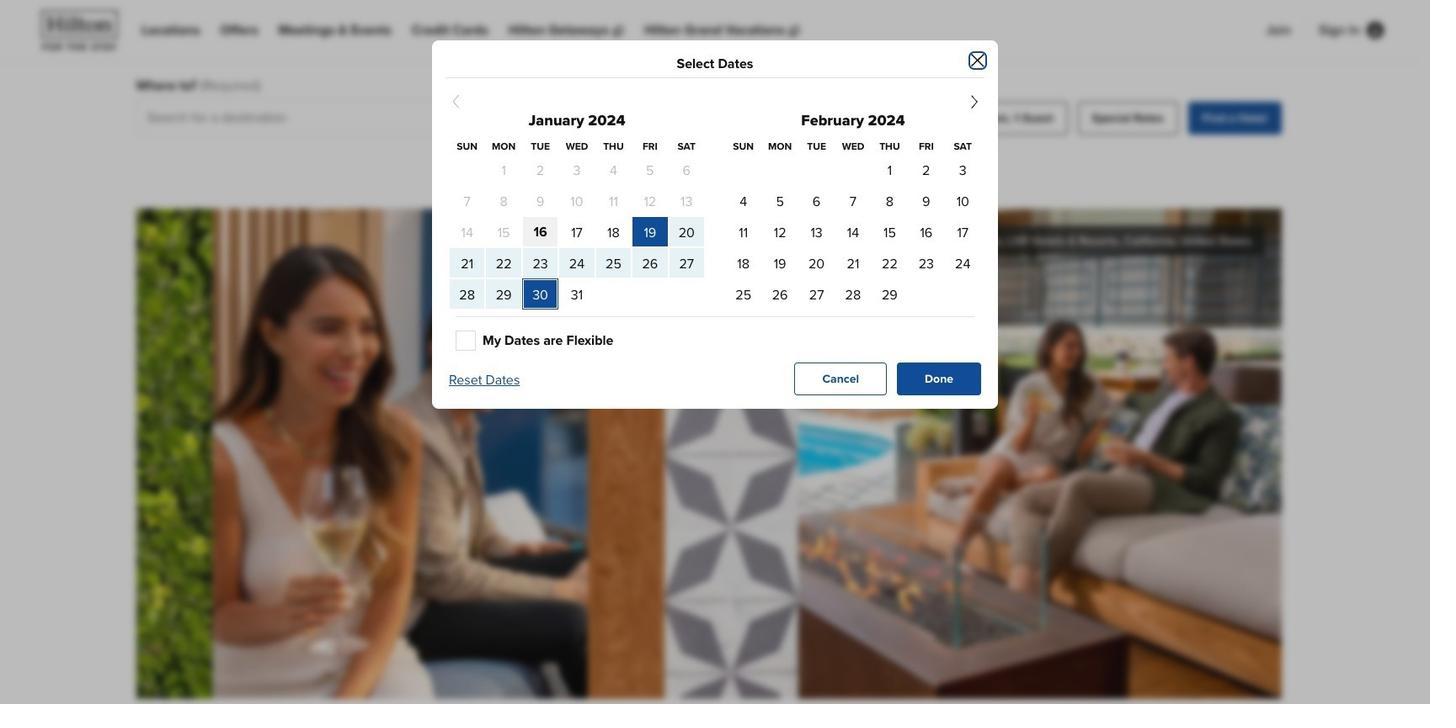 Task type: locate. For each thing, give the bounding box(es) containing it.
2 grid from the left
[[725, 139, 981, 310]]

None checkbox
[[456, 331, 476, 351]]

1 horizontal spatial grid
[[725, 139, 981, 310]]

hilton for the stay image
[[34, 7, 128, 54]]

grid
[[449, 139, 705, 310], [725, 139, 981, 310]]

0 horizontal spatial grid
[[449, 139, 705, 310]]



Task type: describe. For each thing, give the bounding box(es) containing it.
select dates dialog
[[432, 40, 998, 409]]

couple enjoy drinks outby pool image
[[136, 209, 1282, 700]]

none checkbox inside select dates 'dialog'
[[456, 331, 476, 351]]

select dates element
[[459, 57, 971, 71]]

1 grid from the left
[[449, 139, 705, 310]]



Task type: vqa. For each thing, say whether or not it's contained in the screenshot.
"dialog"
no



